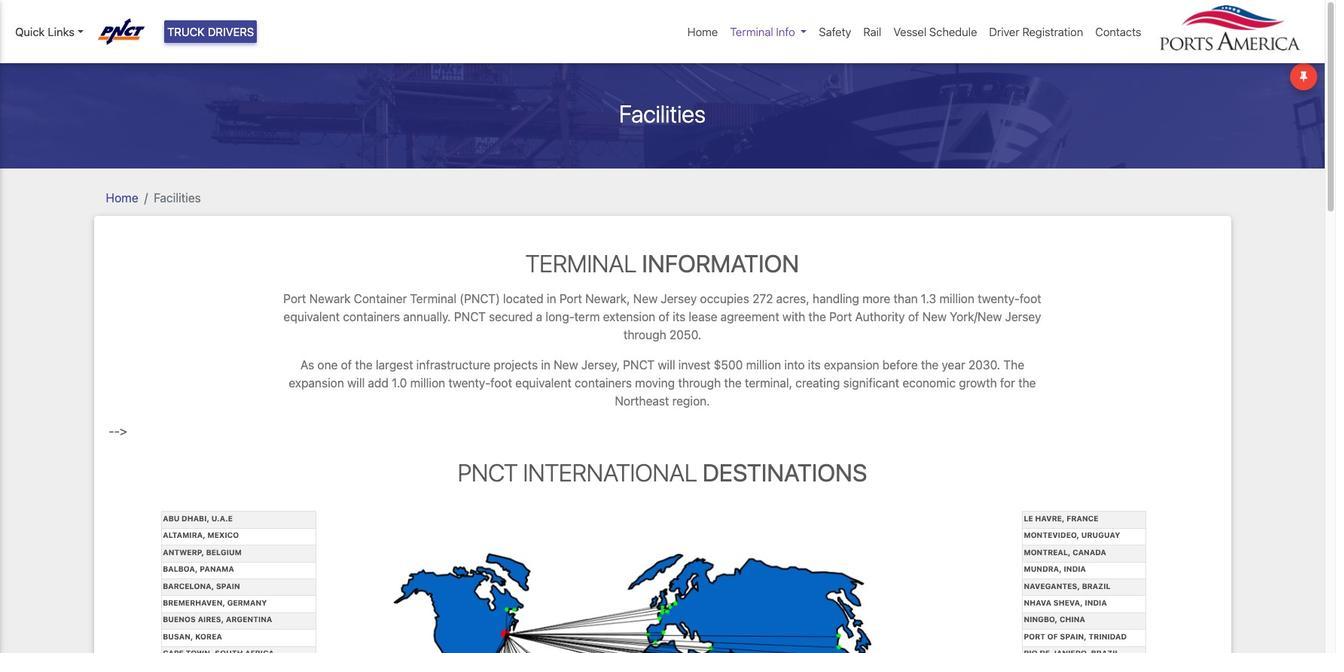 Task type: describe. For each thing, give the bounding box(es) containing it.
balboa,
[[163, 565, 198, 574]]

montevideo,
[[1024, 531, 1080, 540]]

long-
[[546, 310, 575, 324]]

rail
[[864, 25, 882, 38]]

authority
[[855, 310, 905, 324]]

as
[[300, 359, 314, 372]]

terminal,
[[745, 377, 793, 390]]

trinidad
[[1089, 633, 1127, 642]]

canada
[[1073, 548, 1107, 557]]

container
[[354, 292, 407, 306]]

quick links
[[15, 25, 75, 38]]

annually.
[[403, 310, 451, 324]]

buenos aires, argentina
[[163, 616, 272, 625]]

driver
[[990, 25, 1020, 38]]

agreement
[[721, 310, 780, 324]]

jersey,
[[582, 359, 620, 372]]

through inside as one of the largest infrastructure projects in new jersey, pnct will invest $500 million into its expansion before the year 2030. the expansion will add 1.0 million twenty-foot equivalent containers moving through the terminal, creating significant economic growth for the northeast region.
[[678, 377, 721, 390]]

infrastructure
[[416, 359, 491, 372]]

quick
[[15, 25, 45, 38]]

1 - from the left
[[109, 425, 114, 438]]

port of spain, trinidad
[[1024, 633, 1127, 642]]

u.a.e
[[211, 515, 233, 524]]

region.
[[672, 395, 710, 408]]

vessel schedule
[[894, 25, 977, 38]]

foot inside port newark container terminal (pnct) located in port newark, new jersey occupies 272 acres, handling more than 1.3 million twenty-foot equivalent containers annually. pnct secured a long-term extension of its lease agreement with the port authority of new york/new jersey through 2050.
[[1020, 292, 1042, 306]]

through inside port newark container terminal (pnct) located in port newark, new jersey occupies 272 acres, handling more than 1.3 million twenty-foot equivalent containers annually. pnct secured a long-term extension of its lease agreement with the port authority of new york/new jersey through 2050.
[[624, 328, 667, 342]]

mundra, india
[[1024, 565, 1086, 574]]

handling
[[813, 292, 860, 306]]

china
[[1060, 616, 1086, 625]]

altamira,
[[163, 531, 205, 540]]

than
[[894, 292, 918, 306]]

links
[[48, 25, 75, 38]]

driver registration link
[[983, 17, 1090, 46]]

havre,
[[1036, 515, 1065, 524]]

0 horizontal spatial jersey
[[661, 292, 697, 306]]

0 horizontal spatial home link
[[106, 191, 138, 205]]

the
[[1004, 359, 1025, 372]]

spain,
[[1060, 633, 1087, 642]]

aires,
[[198, 616, 224, 625]]

france
[[1067, 515, 1099, 524]]

the up add
[[355, 359, 373, 372]]

abu dhabi, u.a.e
[[163, 515, 233, 524]]

drivers
[[208, 25, 254, 38]]

one
[[317, 359, 338, 372]]

0 vertical spatial new
[[633, 292, 658, 306]]

ningbo,
[[1024, 616, 1058, 625]]

le
[[1024, 515, 1034, 524]]

0 vertical spatial home link
[[682, 17, 724, 46]]

dhabi,
[[182, 515, 209, 524]]

significant
[[843, 377, 900, 390]]

more
[[863, 292, 891, 306]]

of inside as one of the largest infrastructure projects in new jersey, pnct will invest $500 million into its expansion before the year 2030. the expansion will add 1.0 million twenty-foot equivalent containers moving through the terminal, creating significant economic growth for the northeast region.
[[341, 359, 352, 372]]

foot inside as one of the largest infrastructure projects in new jersey, pnct will invest $500 million into its expansion before the year 2030. the expansion will add 1.0 million twenty-foot equivalent containers moving through the terminal, creating significant economic growth for the northeast region.
[[491, 377, 512, 390]]

new inside as one of the largest infrastructure projects in new jersey, pnct will invest $500 million into its expansion before the year 2030. the expansion will add 1.0 million twenty-foot equivalent containers moving through the terminal, creating significant economic growth for the northeast region.
[[554, 359, 578, 372]]

terminal inside port newark container terminal (pnct) located in port newark, new jersey occupies 272 acres, handling more than 1.3 million twenty-foot equivalent containers annually. pnct secured a long-term extension of its lease agreement with the port authority of new york/new jersey through 2050.
[[410, 292, 457, 306]]

the down "$500"
[[724, 377, 742, 390]]

0 vertical spatial india
[[1064, 565, 1086, 574]]

invest
[[679, 359, 711, 372]]

port down the handling
[[830, 310, 852, 324]]

info
[[776, 25, 795, 38]]

safety link
[[813, 17, 858, 46]]

2050.
[[670, 328, 702, 342]]

twenty- inside as one of the largest infrastructure projects in new jersey, pnct will invest $500 million into its expansion before the year 2030. the expansion will add 1.0 million twenty-foot equivalent containers moving through the terminal, creating significant economic growth for the northeast region.
[[449, 377, 491, 390]]

rail image
[[391, 548, 934, 654]]

$500
[[714, 359, 743, 372]]

bremerhaven, germany
[[163, 599, 267, 608]]

1 vertical spatial facilities
[[154, 191, 201, 205]]

argentina
[[226, 616, 272, 625]]

newark,
[[586, 292, 630, 306]]

2030.
[[969, 359, 1001, 372]]

before
[[883, 359, 918, 372]]

term
[[575, 310, 600, 324]]

of up 2050.
[[659, 310, 670, 324]]

driver registration
[[990, 25, 1084, 38]]

montevideo, uruguay
[[1024, 531, 1121, 540]]

extension
[[603, 310, 656, 324]]

into
[[785, 359, 805, 372]]

1 horizontal spatial expansion
[[824, 359, 880, 372]]

1 vertical spatial india
[[1085, 599, 1107, 608]]

schedule
[[930, 25, 977, 38]]

0 horizontal spatial expansion
[[289, 377, 344, 390]]

newark
[[309, 292, 351, 306]]

secured
[[489, 310, 533, 324]]

economic
[[903, 377, 956, 390]]

1 vertical spatial million
[[746, 359, 781, 372]]

its inside as one of the largest infrastructure projects in new jersey, pnct will invest $500 million into its expansion before the year 2030. the expansion will add 1.0 million twenty-foot equivalent containers moving through the terminal, creating significant economic growth for the northeast region.
[[808, 359, 821, 372]]

terminal for terminal info
[[730, 25, 774, 38]]

antwerp,
[[163, 548, 204, 557]]

the up economic at the bottom of the page
[[921, 359, 939, 372]]

1.0
[[392, 377, 407, 390]]

1.3
[[921, 292, 937, 306]]

>
[[120, 425, 127, 438]]

mundra,
[[1024, 565, 1062, 574]]

nhava
[[1024, 599, 1052, 608]]

pnct inside as one of the largest infrastructure projects in new jersey, pnct will invest $500 million into its expansion before the year 2030. the expansion will add 1.0 million twenty-foot equivalent containers moving through the terminal, creating significant economic growth for the northeast region.
[[623, 359, 655, 372]]

international
[[523, 459, 698, 487]]

panama
[[200, 565, 234, 574]]

0 vertical spatial will
[[658, 359, 675, 372]]

twenty- inside port newark container terminal (pnct) located in port newark, new jersey occupies 272 acres, handling more than 1.3 million twenty-foot equivalent containers annually. pnct secured a long-term extension of its lease agreement with the port authority of new york/new jersey through 2050.
[[978, 292, 1020, 306]]

montreal,
[[1024, 548, 1071, 557]]

1 vertical spatial new
[[923, 310, 947, 324]]

lease
[[689, 310, 718, 324]]

largest
[[376, 359, 413, 372]]

bremerhaven,
[[163, 599, 225, 608]]

le havre, france
[[1024, 515, 1099, 524]]

uruguay
[[1082, 531, 1121, 540]]

quick links link
[[15, 23, 83, 40]]

korea
[[195, 633, 222, 642]]



Task type: locate. For each thing, give the bounding box(es) containing it.
port up the long- at top left
[[560, 292, 582, 306]]

busan, korea
[[163, 633, 222, 642]]

navegantes, brazil
[[1024, 582, 1111, 591]]

0 vertical spatial in
[[547, 292, 556, 306]]

1 vertical spatial foot
[[491, 377, 512, 390]]

0 horizontal spatial through
[[624, 328, 667, 342]]

1 horizontal spatial equivalent
[[516, 377, 572, 390]]

through down extension
[[624, 328, 667, 342]]

pnct inside port newark container terminal (pnct) located in port newark, new jersey occupies 272 acres, handling more than 1.3 million twenty-foot equivalent containers annually. pnct secured a long-term extension of its lease agreement with the port authority of new york/new jersey through 2050.
[[454, 310, 486, 324]]

port newark container terminal (pnct) located in port newark, new jersey occupies 272 acres, handling more than 1.3 million twenty-foot equivalent containers annually. pnct secured a long-term extension of its lease agreement with the port authority of new york/new jersey through 2050.
[[283, 292, 1042, 342]]

port down "ningbo,"
[[1024, 633, 1046, 642]]

containers inside port newark container terminal (pnct) located in port newark, new jersey occupies 272 acres, handling more than 1.3 million twenty-foot equivalent containers annually. pnct secured a long-term extension of its lease agreement with the port authority of new york/new jersey through 2050.
[[343, 310, 400, 324]]

1 horizontal spatial terminal
[[526, 249, 637, 278]]

contacts link
[[1090, 17, 1148, 46]]

1 vertical spatial jersey
[[1006, 310, 1042, 324]]

truck drivers link
[[164, 20, 257, 43]]

0 vertical spatial home
[[688, 25, 718, 38]]

1 vertical spatial pnct
[[623, 359, 655, 372]]

equivalent down 'newark'
[[284, 310, 340, 324]]

million inside port newark container terminal (pnct) located in port newark, new jersey occupies 272 acres, handling more than 1.3 million twenty-foot equivalent containers annually. pnct secured a long-term extension of its lease agreement with the port authority of new york/new jersey through 2050.
[[940, 292, 975, 306]]

new
[[633, 292, 658, 306], [923, 310, 947, 324], [554, 359, 578, 372]]

in inside port newark container terminal (pnct) located in port newark, new jersey occupies 272 acres, handling more than 1.3 million twenty-foot equivalent containers annually. pnct secured a long-term extension of its lease agreement with the port authority of new york/new jersey through 2050.
[[547, 292, 556, 306]]

0 vertical spatial containers
[[343, 310, 400, 324]]

terminal left info
[[730, 25, 774, 38]]

jersey
[[661, 292, 697, 306], [1006, 310, 1042, 324]]

home link
[[682, 17, 724, 46], [106, 191, 138, 205]]

1 horizontal spatial its
[[808, 359, 821, 372]]

of
[[659, 310, 670, 324], [908, 310, 919, 324], [341, 359, 352, 372], [1048, 633, 1058, 642]]

million right 1.0
[[410, 377, 445, 390]]

0 horizontal spatial facilities
[[154, 191, 201, 205]]

port left 'newark'
[[283, 292, 306, 306]]

the right for at bottom
[[1019, 377, 1036, 390]]

0 horizontal spatial twenty-
[[449, 377, 491, 390]]

year
[[942, 359, 966, 372]]

1 horizontal spatial jersey
[[1006, 310, 1042, 324]]

barcelona, spain
[[163, 582, 240, 591]]

new left jersey,
[[554, 359, 578, 372]]

as one of the largest infrastructure projects in new jersey, pnct will invest $500 million into its expansion before the year 2030. the expansion will add 1.0 million twenty-foot equivalent containers moving through the terminal, creating significant economic growth for the northeast region.
[[289, 359, 1036, 408]]

0 vertical spatial terminal
[[730, 25, 774, 38]]

expansion up significant
[[824, 359, 880, 372]]

2 horizontal spatial million
[[940, 292, 975, 306]]

2 vertical spatial pnct
[[458, 459, 518, 487]]

nhava sheva, india
[[1024, 599, 1107, 608]]

0 horizontal spatial new
[[554, 359, 578, 372]]

india down brazil
[[1085, 599, 1107, 608]]

spain
[[216, 582, 240, 591]]

its up 2050.
[[673, 310, 686, 324]]

buenos
[[163, 616, 196, 625]]

contacts
[[1096, 25, 1142, 38]]

india up navegantes, brazil
[[1064, 565, 1086, 574]]

busan,
[[163, 633, 193, 642]]

0 horizontal spatial foot
[[491, 377, 512, 390]]

1 horizontal spatial home
[[688, 25, 718, 38]]

sheva,
[[1054, 599, 1083, 608]]

0 vertical spatial its
[[673, 310, 686, 324]]

ningbo, china
[[1024, 616, 1086, 625]]

in
[[547, 292, 556, 306], [541, 359, 551, 372]]

projects
[[494, 359, 538, 372]]

montreal, canada
[[1024, 548, 1107, 557]]

belgium
[[206, 548, 242, 557]]

1 vertical spatial in
[[541, 359, 551, 372]]

equivalent inside as one of the largest infrastructure projects in new jersey, pnct will invest $500 million into its expansion before the year 2030. the expansion will add 1.0 million twenty-foot equivalent containers moving through the terminal, creating significant economic growth for the northeast region.
[[516, 377, 572, 390]]

pnct
[[454, 310, 486, 324], [623, 359, 655, 372], [458, 459, 518, 487]]

balboa, panama
[[163, 565, 234, 574]]

equivalent
[[284, 310, 340, 324], [516, 377, 572, 390]]

0 vertical spatial facilities
[[619, 99, 706, 128]]

0 vertical spatial jersey
[[661, 292, 697, 306]]

1 vertical spatial its
[[808, 359, 821, 372]]

through
[[624, 328, 667, 342], [678, 377, 721, 390]]

0 vertical spatial twenty-
[[978, 292, 1020, 306]]

brazil
[[1082, 582, 1111, 591]]

0 horizontal spatial equivalent
[[284, 310, 340, 324]]

creating
[[796, 377, 840, 390]]

located
[[503, 292, 544, 306]]

1 vertical spatial home
[[106, 191, 138, 205]]

foot down 'projects'
[[491, 377, 512, 390]]

port
[[283, 292, 306, 306], [560, 292, 582, 306], [830, 310, 852, 324], [1024, 633, 1046, 642]]

twenty- up york/new
[[978, 292, 1020, 306]]

vessel schedule link
[[888, 17, 983, 46]]

equivalent down 'projects'
[[516, 377, 572, 390]]

of right one at the bottom of the page
[[341, 359, 352, 372]]

1 horizontal spatial will
[[658, 359, 675, 372]]

containers inside as one of the largest infrastructure projects in new jersey, pnct will invest $500 million into its expansion before the year 2030. the expansion will add 1.0 million twenty-foot equivalent containers moving through the terminal, creating significant economic growth for the northeast region.
[[575, 377, 632, 390]]

germany
[[227, 599, 267, 608]]

1 vertical spatial through
[[678, 377, 721, 390]]

1 vertical spatial terminal
[[526, 249, 637, 278]]

0 horizontal spatial million
[[410, 377, 445, 390]]

0 vertical spatial through
[[624, 328, 667, 342]]

0 vertical spatial expansion
[[824, 359, 880, 372]]

with
[[783, 310, 806, 324]]

1 vertical spatial expansion
[[289, 377, 344, 390]]

expansion down as at the left bottom of page
[[289, 377, 344, 390]]

equivalent inside port newark container terminal (pnct) located in port newark, new jersey occupies 272 acres, handling more than 1.3 million twenty-foot equivalent containers annually. pnct secured a long-term extension of its lease agreement with the port authority of new york/new jersey through 2050.
[[284, 310, 340, 324]]

0 vertical spatial pnct
[[454, 310, 486, 324]]

1 vertical spatial containers
[[575, 377, 632, 390]]

twenty-
[[978, 292, 1020, 306], [449, 377, 491, 390]]

antwerp, belgium
[[163, 548, 242, 557]]

containers down container
[[343, 310, 400, 324]]

2 vertical spatial new
[[554, 359, 578, 372]]

twenty- down infrastructure
[[449, 377, 491, 390]]

1 horizontal spatial new
[[633, 292, 658, 306]]

information
[[642, 249, 800, 278]]

terminal information
[[526, 249, 800, 278]]

truck
[[167, 25, 205, 38]]

1 horizontal spatial foot
[[1020, 292, 1042, 306]]

1 horizontal spatial through
[[678, 377, 721, 390]]

2 vertical spatial million
[[410, 377, 445, 390]]

york/new
[[950, 310, 1002, 324]]

million up terminal,
[[746, 359, 781, 372]]

2 horizontal spatial new
[[923, 310, 947, 324]]

2 vertical spatial terminal
[[410, 292, 457, 306]]

jersey right york/new
[[1006, 310, 1042, 324]]

0 horizontal spatial terminal
[[410, 292, 457, 306]]

0 horizontal spatial containers
[[343, 310, 400, 324]]

1 horizontal spatial home link
[[682, 17, 724, 46]]

1 vertical spatial home link
[[106, 191, 138, 205]]

million up york/new
[[940, 292, 975, 306]]

foot up the at the bottom right of page
[[1020, 292, 1042, 306]]

will
[[658, 359, 675, 372], [347, 377, 365, 390]]

its inside port newark container terminal (pnct) located in port newark, new jersey occupies 272 acres, handling more than 1.3 million twenty-foot equivalent containers annually. pnct secured a long-term extension of its lease agreement with the port authority of new york/new jersey through 2050.
[[673, 310, 686, 324]]

the right with
[[809, 310, 826, 324]]

of down than
[[908, 310, 919, 324]]

in up the long- at top left
[[547, 292, 556, 306]]

its up the creating
[[808, 359, 821, 372]]

terminal up newark,
[[526, 249, 637, 278]]

1 vertical spatial will
[[347, 377, 365, 390]]

terminal for terminal information
[[526, 249, 637, 278]]

the
[[809, 310, 826, 324], [355, 359, 373, 372], [921, 359, 939, 372], [724, 377, 742, 390], [1019, 377, 1036, 390]]

new up extension
[[633, 292, 658, 306]]

0 vertical spatial equivalent
[[284, 310, 340, 324]]

moving
[[635, 377, 675, 390]]

safety
[[819, 25, 852, 38]]

new down "1.3"
[[923, 310, 947, 324]]

jersey up lease
[[661, 292, 697, 306]]

1 horizontal spatial facilities
[[619, 99, 706, 128]]

(pnct)
[[460, 292, 500, 306]]

0 vertical spatial foot
[[1020, 292, 1042, 306]]

1 horizontal spatial twenty-
[[978, 292, 1020, 306]]

in inside as one of the largest infrastructure projects in new jersey, pnct will invest $500 million into its expansion before the year 2030. the expansion will add 1.0 million twenty-foot equivalent containers moving through the terminal, creating significant economic growth for the northeast region.
[[541, 359, 551, 372]]

of down ningbo, china
[[1048, 633, 1058, 642]]

1 vertical spatial equivalent
[[516, 377, 572, 390]]

will up moving
[[658, 359, 675, 372]]

barcelona,
[[163, 582, 214, 591]]

0 horizontal spatial home
[[106, 191, 138, 205]]

2 - from the left
[[114, 425, 120, 438]]

0 horizontal spatial will
[[347, 377, 365, 390]]

pnct international destinations
[[458, 459, 867, 487]]

in right 'projects'
[[541, 359, 551, 372]]

home
[[688, 25, 718, 38], [106, 191, 138, 205]]

altamira, mexico
[[163, 531, 239, 540]]

occupies
[[700, 292, 750, 306]]

the inside port newark container terminal (pnct) located in port newark, new jersey occupies 272 acres, handling more than 1.3 million twenty-foot equivalent containers annually. pnct secured a long-term extension of its lease agreement with the port authority of new york/new jersey through 2050.
[[809, 310, 826, 324]]

containers down jersey,
[[575, 377, 632, 390]]

will left add
[[347, 377, 365, 390]]

terminal up annually.
[[410, 292, 457, 306]]

terminal info
[[730, 25, 795, 38]]

1 horizontal spatial million
[[746, 359, 781, 372]]

1 vertical spatial twenty-
[[449, 377, 491, 390]]

through down invest
[[678, 377, 721, 390]]

0 horizontal spatial its
[[673, 310, 686, 324]]

-->
[[109, 425, 127, 438]]

northeast
[[615, 395, 669, 408]]

a
[[536, 310, 543, 324]]

its
[[673, 310, 686, 324], [808, 359, 821, 372]]

2 horizontal spatial terminal
[[730, 25, 774, 38]]

india
[[1064, 565, 1086, 574], [1085, 599, 1107, 608]]

terminal info link
[[724, 17, 813, 46]]

0 vertical spatial million
[[940, 292, 975, 306]]

containers
[[343, 310, 400, 324], [575, 377, 632, 390]]

-
[[109, 425, 114, 438], [114, 425, 120, 438]]

1 horizontal spatial containers
[[575, 377, 632, 390]]

for
[[1000, 377, 1016, 390]]



Task type: vqa. For each thing, say whether or not it's contained in the screenshot.
the rightmost through
yes



